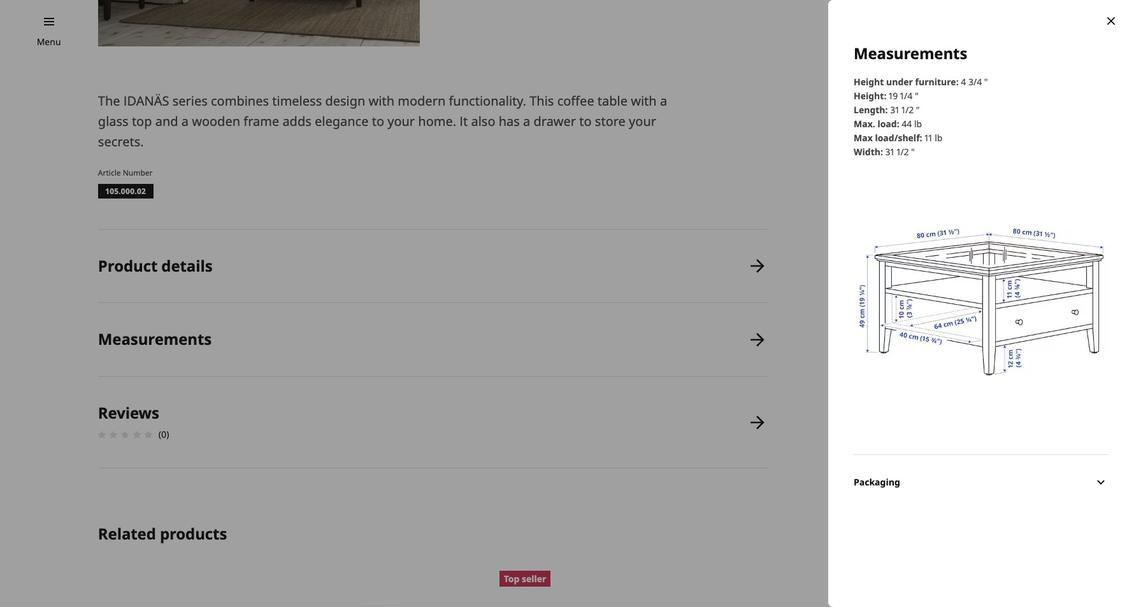 Task type: vqa. For each thing, say whether or not it's contained in the screenshot.
Create
no



Task type: describe. For each thing, give the bounding box(es) containing it.
the idanäs series combines timeless design with modern functionality. this coffee table with a glass top and a wooden frame adds elegance to your home. it also has a drawer to store your secrets.
[[98, 92, 667, 150]]

max.
[[854, 118, 875, 130]]

article
[[98, 167, 121, 178]]

max
[[854, 132, 873, 144]]

0 horizontal spatial a
[[181, 113, 189, 130]]

series
[[172, 92, 208, 109]]

2 with from the left
[[631, 92, 657, 109]]

1 to from the left
[[372, 113, 384, 130]]

and
[[155, 113, 178, 130]]

the
[[98, 92, 120, 109]]

list containing product details
[[94, 230, 768, 469]]

measurements dialog
[[828, 0, 1134, 608]]

2 height from the top
[[854, 90, 884, 102]]

secrets.
[[98, 133, 144, 150]]

design
[[325, 92, 365, 109]]

trulstorp coffee table, black-brown, 45 1/4x27 1/2 " image
[[499, 572, 687, 608]]

load
[[878, 118, 897, 130]]

this
[[530, 92, 554, 109]]

packaging button
[[854, 455, 1109, 511]]

top seller
[[504, 573, 546, 585]]

liatorp coffee table, white/glass, 36 5/8x36 5/8 " image
[[299, 572, 487, 608]]

: left 19
[[884, 90, 887, 102]]

1 vertical spatial lb
[[935, 132, 943, 144]]

it
[[460, 113, 468, 130]]

timeless
[[272, 92, 322, 109]]

top
[[132, 113, 152, 130]]

details
[[161, 255, 212, 276]]

2 to from the left
[[579, 113, 592, 130]]

idanäs
[[123, 92, 169, 109]]

3/4
[[968, 76, 982, 88]]

1 vertical spatial 31
[[885, 146, 894, 158]]

0 vertical spatial 1/2
[[902, 104, 914, 116]]

0 horizontal spatial idanäs coffee table, dark brown stained, 31 1/2x31 1/2 " image
[[98, 0, 420, 46]]

elegance
[[315, 113, 369, 130]]

home.
[[418, 113, 456, 130]]

2 horizontal spatial a
[[660, 92, 667, 109]]

1 with from the left
[[369, 92, 394, 109]]

adds
[[283, 113, 311, 130]]

packaging
[[854, 477, 900, 489]]

44
[[902, 118, 912, 130]]

wooden
[[192, 113, 240, 130]]

0 horizontal spatial lb
[[914, 118, 922, 130]]

1/4
[[900, 90, 913, 102]]

measurements button
[[98, 304, 768, 377]]

0 vertical spatial 31
[[890, 104, 899, 116]]

products
[[160, 524, 227, 545]]

2 your from the left
[[629, 113, 656, 130]]

furniture
[[915, 76, 956, 88]]

has
[[499, 113, 520, 130]]

product details
[[98, 255, 212, 276]]

load/shelf
[[875, 132, 920, 144]]

: left 11
[[920, 132, 922, 144]]

height under furniture : 4 3/4 " height : 19 1/4 " length : 31 1/2 " max. load : 44 lb max load/shelf : 11 lb width : 31 1/2 "
[[854, 76, 988, 158]]

top
[[504, 573, 520, 585]]



Task type: locate. For each thing, give the bounding box(es) containing it.
4
[[961, 76, 966, 88]]

your down modern
[[388, 113, 415, 130]]

a
[[660, 92, 667, 109], [181, 113, 189, 130], [523, 113, 530, 130]]

1 horizontal spatial with
[[631, 92, 657, 109]]

product details button
[[98, 230, 768, 303]]

1/2 up 44
[[902, 104, 914, 116]]

your right store
[[629, 113, 656, 130]]

lb right 11
[[935, 132, 943, 144]]

1 height from the top
[[854, 76, 884, 88]]

1 horizontal spatial a
[[523, 113, 530, 130]]

: left 44
[[897, 118, 899, 130]]

measurements inside button
[[98, 329, 212, 350]]

0 vertical spatial measurements
[[854, 43, 967, 64]]

1/2 down the load/shelf
[[897, 146, 909, 158]]

19
[[889, 90, 898, 102]]

lb right 44
[[914, 118, 922, 130]]

1 horizontal spatial lb
[[935, 132, 943, 144]]

under
[[886, 76, 913, 88]]

1/2
[[902, 104, 914, 116], [897, 146, 909, 158]]

: up load
[[885, 104, 888, 116]]

a right table
[[660, 92, 667, 109]]

a right and
[[181, 113, 189, 130]]

1 your from the left
[[388, 113, 415, 130]]

lb
[[914, 118, 922, 130], [935, 132, 943, 144]]

11
[[925, 132, 933, 144]]

seller
[[522, 573, 546, 585]]

1 horizontal spatial to
[[579, 113, 592, 130]]

coffee
[[557, 92, 594, 109]]

1 vertical spatial measurements
[[98, 329, 212, 350]]

31 down the load/shelf
[[885, 146, 894, 158]]

with right design
[[369, 92, 394, 109]]

1 horizontal spatial your
[[629, 113, 656, 130]]

menu button
[[37, 35, 61, 49]]

1 vertical spatial 1/2
[[897, 146, 909, 158]]

reviews
[[98, 403, 159, 424]]

drawer
[[534, 113, 576, 130]]

1 horizontal spatial measurements
[[854, 43, 967, 64]]

to down the 'coffee'
[[579, 113, 592, 130]]

to
[[372, 113, 384, 130], [579, 113, 592, 130]]

0 vertical spatial idanäs coffee table, dark brown stained, 31 1/2x31 1/2 " image
[[98, 0, 420, 46]]

0 horizontal spatial measurements
[[98, 329, 212, 350]]

with right table
[[631, 92, 657, 109]]

with
[[369, 92, 394, 109], [631, 92, 657, 109]]

: left 4
[[956, 76, 959, 88]]

your
[[388, 113, 415, 130], [629, 113, 656, 130]]

measurements inside dialog
[[854, 43, 967, 64]]

related
[[98, 524, 156, 545]]

0 horizontal spatial your
[[388, 113, 415, 130]]

hemnes coffee table, black-brown, 35 3/8x35 3/8 " image
[[700, 572, 888, 608]]

0 horizontal spatial to
[[372, 113, 384, 130]]

number
[[123, 167, 153, 178]]

article number
[[98, 167, 153, 178]]

length
[[854, 104, 885, 116]]

:
[[956, 76, 959, 88], [884, 90, 887, 102], [885, 104, 888, 116], [897, 118, 899, 130], [920, 132, 922, 144], [881, 146, 883, 158]]

measurements
[[854, 43, 967, 64], [98, 329, 212, 350]]

combines
[[211, 92, 269, 109]]

to right elegance
[[372, 113, 384, 130]]

measurements heading
[[98, 329, 212, 350]]

reviews heading
[[98, 403, 159, 424]]

: down the load/shelf
[[881, 146, 883, 158]]

table
[[598, 92, 628, 109]]

1 vertical spatial idanäs coffee table, dark brown stained, 31 1/2x31 1/2 " image
[[854, 174, 1109, 429]]

105.000.02
[[106, 186, 146, 197]]

idanäs coffee table, dark brown stained, 31 1/2x31 1/2 " image inside measurements dialog
[[854, 174, 1109, 429]]

product details heading
[[98, 255, 212, 276]]

a right has
[[523, 113, 530, 130]]

product
[[98, 255, 158, 276]]

0 horizontal spatial with
[[369, 92, 394, 109]]

(0)
[[159, 429, 169, 441]]

"
[[984, 76, 988, 88], [915, 90, 919, 102], [916, 104, 920, 116], [911, 146, 915, 158]]

store
[[595, 113, 626, 130]]

1 horizontal spatial idanäs coffee table, dark brown stained, 31 1/2x31 1/2 " image
[[854, 174, 1109, 429]]

related products
[[98, 524, 227, 545]]

top seller link
[[499, 572, 687, 608]]

0 vertical spatial lb
[[914, 118, 922, 130]]

review: 0 out of 5 stars. total reviews: 0 image
[[94, 428, 156, 443]]

width
[[854, 146, 881, 158]]

1 vertical spatial height
[[854, 90, 884, 102]]

menu
[[37, 36, 61, 48]]

height
[[854, 76, 884, 88], [854, 90, 884, 102]]

31
[[890, 104, 899, 116], [885, 146, 894, 158]]

also
[[471, 113, 495, 130]]

list
[[94, 230, 768, 469]]

modern
[[398, 92, 446, 109]]

idanäs coffee table, dark brown stained, 31 1/2x31 1/2 " image
[[98, 0, 420, 46], [854, 174, 1109, 429]]

0 vertical spatial height
[[854, 76, 884, 88]]

functionality.
[[449, 92, 526, 109]]

31 down 19
[[890, 104, 899, 116]]

frame
[[244, 113, 279, 130]]

glass
[[98, 113, 129, 130]]



